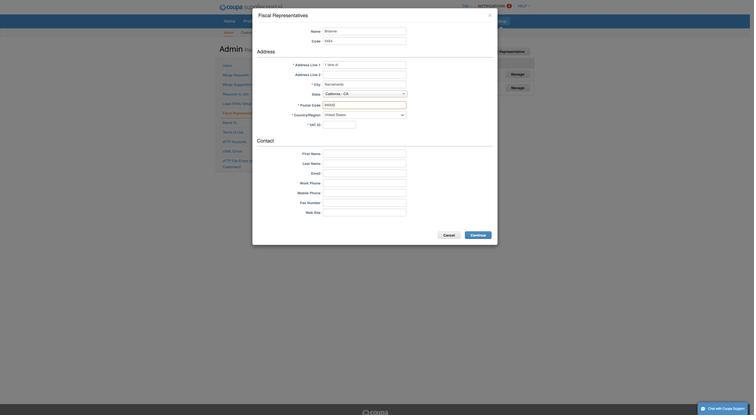 Task type: vqa. For each thing, say whether or not it's contained in the screenshot.
California - CA
yes



Task type: describe. For each thing, give the bounding box(es) containing it.
remit-to link
[[223, 121, 237, 125]]

cancel button
[[438, 232, 461, 239]]

work
[[300, 181, 309, 185]]

merge requests
[[223, 73, 249, 77]]

2 united states from the top
[[309, 84, 330, 88]]

1 vertical spatial fiscal representatives
[[223, 111, 259, 115]]

chat with coupa support button
[[698, 403, 748, 415]]

* for * postal code
[[298, 103, 299, 107]]

1
[[319, 63, 321, 67]]

fiscal down legal on the top left
[[223, 111, 232, 115]]

* country/region
[[292, 113, 321, 117]]

* address line 1
[[293, 63, 321, 67]]

1 united states from the top
[[309, 70, 330, 75]]

* city
[[312, 82, 321, 87]]

setup inside setup link
[[496, 18, 507, 24]]

1 code from the top
[[312, 39, 321, 43]]

associated
[[392, 61, 411, 65]]

california - ca
[[326, 92, 349, 96]]

23432
[[363, 70, 373, 75]]

associated tax registrations
[[392, 61, 442, 65]]

with
[[716, 407, 722, 411]]

invoices link
[[344, 17, 367, 25]]

chat with coupa support
[[708, 407, 745, 411]]

representative
[[499, 50, 525, 54]]

ons
[[481, 18, 488, 24]]

to
[[239, 92, 242, 96]]

users
[[223, 64, 232, 68]]

1 manage from the top
[[511, 72, 524, 76]]

2 manage link from the top
[[506, 84, 530, 91]]

cancel
[[443, 233, 455, 238]]

0 vertical spatial representatives
[[273, 13, 308, 18]]

to
[[233, 121, 237, 125]]

web
[[306, 211, 313, 215]]

sourcing
[[447, 18, 464, 24]]

first
[[302, 152, 310, 156]]

terms of use
[[223, 130, 244, 134]]

Address Line 2 text field
[[323, 71, 406, 78]]

add-
[[472, 18, 481, 24]]

address for address
[[257, 49, 275, 54]]

accounts
[[232, 140, 246, 144]]

customer setup link
[[241, 29, 267, 37]]

profile link
[[240, 17, 259, 25]]

orders
[[264, 18, 277, 24]]

requests to join link
[[223, 92, 249, 96]]

name for last name
[[311, 162, 321, 166]]

phone for mobile phone
[[310, 191, 321, 195]]

web site
[[306, 211, 321, 215]]

1 vertical spatial country/region
[[294, 113, 321, 117]]

sheets
[[311, 18, 324, 24]]

* for * city
[[312, 82, 313, 87]]

0 vertical spatial requests
[[234, 73, 249, 77]]

fiscal right profile
[[258, 13, 271, 18]]

tax id
[[363, 61, 374, 65]]

registrations
[[419, 61, 442, 65]]

continue button
[[465, 232, 492, 239]]

orders link
[[261, 17, 281, 25]]

remit-to
[[223, 121, 237, 125]]

fax number
[[300, 201, 321, 205]]

Code text field
[[323, 37, 406, 45]]

1 manage link from the top
[[506, 70, 530, 78]]

1 vertical spatial id
[[317, 123, 321, 127]]

Fax Number text field
[[323, 199, 406, 207]]

0 vertical spatial id
[[370, 61, 374, 65]]

invoices
[[348, 18, 363, 24]]

city
[[314, 82, 321, 87]]

admin fiscal representatives
[[220, 44, 296, 54]]

1 name from the top
[[311, 29, 321, 33]]

1 tax from the left
[[363, 61, 369, 65]]

remit-
[[223, 121, 233, 125]]

* postal code
[[298, 103, 321, 107]]

profile
[[244, 18, 256, 24]]

add fiscal representative
[[480, 50, 525, 54]]

state
[[312, 92, 321, 96]]

last
[[303, 162, 310, 166]]

merge suggestions
[[223, 83, 253, 87]]

Work Phone text field
[[323, 179, 406, 187]]

legal entity setup link
[[223, 102, 251, 106]]

Email text field
[[323, 170, 406, 177]]

legal
[[223, 102, 231, 106]]

Name text field
[[323, 27, 406, 35]]

sftp accounts link
[[223, 140, 246, 144]]

2 united from the top
[[309, 84, 319, 88]]

join
[[243, 92, 249, 96]]

merge requests link
[[223, 73, 249, 77]]

site
[[314, 211, 321, 215]]

fiscal right add
[[488, 50, 498, 54]]

0 vertical spatial errors
[[233, 149, 242, 153]]

(to
[[249, 159, 254, 163]]

customer setup
[[241, 31, 266, 35]]

1 united from the top
[[309, 70, 319, 75]]

2 code from the top
[[312, 103, 321, 107]]

terms of use link
[[223, 130, 244, 134]]

customer
[[241, 31, 256, 35]]

terms
[[223, 130, 232, 134]]

postal
[[300, 103, 311, 107]]



Task type: locate. For each thing, give the bounding box(es) containing it.
1 states from the top
[[320, 70, 330, 75]]

merge for merge suggestions
[[223, 83, 233, 87]]

name right last
[[311, 162, 321, 166]]

Last Name text field
[[323, 160, 406, 167]]

representatives inside admin fiscal representatives
[[259, 47, 296, 53]]

0 vertical spatial code
[[312, 39, 321, 43]]

×
[[488, 12, 492, 18]]

sftp for sftp accounts
[[223, 140, 231, 144]]

setup
[[496, 18, 507, 24], [257, 31, 266, 35], [242, 102, 251, 106]]

name down sheets
[[311, 29, 321, 33]]

sftp inside sftp file errors (to customers)
[[223, 159, 231, 163]]

setup inside customer setup link
[[257, 31, 266, 35]]

merge suggestions link
[[223, 83, 253, 87]]

united
[[309, 70, 319, 75], [309, 84, 319, 88]]

states up california
[[320, 84, 330, 88]]

catalogs
[[372, 18, 388, 24]]

fax
[[300, 201, 306, 205]]

1 vertical spatial united states
[[309, 84, 330, 88]]

1 line from the top
[[310, 63, 318, 67]]

setup link
[[492, 17, 510, 25]]

0 horizontal spatial tax
[[363, 61, 369, 65]]

0 vertical spatial united states
[[309, 70, 330, 75]]

merge down users
[[223, 73, 233, 77]]

requests to join
[[223, 92, 249, 96]]

errors down accounts on the left top
[[233, 149, 242, 153]]

business performance
[[396, 18, 439, 24]]

2 vertical spatial name
[[311, 162, 321, 166]]

0 vertical spatial admin
[[224, 31, 234, 35]]

suggestions
[[234, 83, 253, 87]]

errors left (to
[[239, 159, 248, 163]]

None text field
[[323, 61, 406, 69], [323, 101, 406, 109], [323, 121, 356, 129], [323, 61, 406, 69], [323, 101, 406, 109], [323, 121, 356, 129]]

2 merge from the top
[[223, 83, 233, 87]]

0 horizontal spatial coupa supplier portal image
[[216, 1, 286, 14]]

2
[[319, 73, 321, 77]]

1 vertical spatial states
[[320, 84, 330, 88]]

1 horizontal spatial setup
[[257, 31, 266, 35]]

catalogs link
[[368, 17, 391, 25]]

last name
[[303, 162, 321, 166]]

continue
[[471, 233, 486, 238]]

requests up the suggestions
[[234, 73, 249, 77]]

tax
[[363, 61, 369, 65], [412, 61, 418, 65]]

setup down join
[[242, 102, 251, 106]]

code
[[312, 39, 321, 43], [312, 103, 321, 107]]

phone up number
[[310, 191, 321, 195]]

merge
[[223, 73, 233, 77], [223, 83, 233, 87]]

None text field
[[323, 81, 406, 88]]

admin
[[224, 31, 234, 35], [220, 44, 243, 54]]

errors inside sftp file errors (to customers)
[[239, 159, 248, 163]]

service/time sheets
[[286, 18, 324, 24]]

*
[[293, 63, 294, 67], [312, 82, 313, 87], [298, 103, 299, 107], [292, 113, 293, 117], [307, 123, 309, 127]]

add-ons link
[[468, 17, 491, 25]]

2 states from the top
[[320, 84, 330, 88]]

admin for admin fiscal representatives
[[220, 44, 243, 54]]

address line 2
[[295, 73, 321, 77]]

1 sftp from the top
[[223, 140, 231, 144]]

contact
[[257, 138, 274, 144]]

setup right the customer
[[257, 31, 266, 35]]

1 vertical spatial manage
[[511, 86, 524, 90]]

merge for merge requests
[[223, 73, 233, 77]]

sftp
[[223, 140, 231, 144], [223, 159, 231, 163]]

admin down home
[[224, 31, 234, 35]]

fiscal down customer setup link
[[245, 47, 257, 53]]

vat
[[310, 123, 316, 127]]

line left 1
[[310, 63, 318, 67]]

2 vertical spatial setup
[[242, 102, 251, 106]]

coupa supplier portal image
[[216, 1, 286, 14], [361, 410, 389, 415]]

email
[[311, 172, 321, 176]]

2 manage from the top
[[511, 86, 524, 90]]

sftp accounts
[[223, 140, 246, 144]]

0 vertical spatial united
[[309, 70, 319, 75]]

1 vertical spatial representatives
[[259, 47, 296, 53]]

* for * vat id
[[307, 123, 309, 127]]

* for * country/region
[[292, 113, 293, 117]]

cxml errors
[[223, 149, 242, 153]]

customers)
[[223, 165, 241, 169]]

sftp file errors (to customers) link
[[223, 159, 254, 169]]

* for * address line 1
[[293, 63, 294, 67]]

service/time
[[286, 18, 310, 24]]

add fiscal representative link
[[475, 48, 530, 55]]

2 phone from the top
[[310, 191, 321, 195]]

cxml
[[223, 149, 232, 153]]

1 vertical spatial phone
[[310, 191, 321, 195]]

merge down "merge requests"
[[223, 83, 233, 87]]

sftp up customers)
[[223, 159, 231, 163]]

country/region down postal at the top left of the page
[[294, 113, 321, 117]]

united states down 1
[[309, 70, 330, 75]]

requests left to
[[223, 92, 238, 96]]

service/time sheets link
[[282, 17, 327, 25]]

requests
[[234, 73, 249, 77], [223, 92, 238, 96]]

1 horizontal spatial id
[[370, 61, 374, 65]]

sftp for sftp file errors (to customers)
[[223, 159, 231, 163]]

number
[[307, 201, 321, 205]]

asn link
[[328, 17, 343, 25]]

admin for admin
[[224, 31, 234, 35]]

support
[[733, 407, 745, 411]]

Web Site text field
[[323, 209, 406, 217]]

performance
[[414, 18, 439, 24]]

1 vertical spatial setup
[[257, 31, 266, 35]]

1 merge from the top
[[223, 73, 233, 77]]

code right postal at the top left of the page
[[312, 103, 321, 107]]

work phone
[[300, 181, 321, 185]]

1 vertical spatial code
[[312, 103, 321, 107]]

home link
[[220, 17, 239, 25]]

mobile
[[298, 191, 309, 195]]

0 vertical spatial address
[[257, 49, 275, 54]]

2 sftp from the top
[[223, 159, 231, 163]]

0 vertical spatial states
[[320, 70, 330, 75]]

0 vertical spatial manage link
[[506, 70, 530, 78]]

1 horizontal spatial coupa supplier portal image
[[361, 410, 389, 415]]

cxml errors link
[[223, 149, 242, 153]]

-
[[341, 92, 343, 96]]

1 vertical spatial line
[[310, 73, 318, 77]]

name right first
[[311, 152, 321, 156]]

0 vertical spatial merge
[[223, 73, 233, 77]]

First Name text field
[[323, 150, 406, 158]]

states down 1
[[320, 70, 330, 75]]

2 vertical spatial representatives
[[233, 111, 259, 115]]

business
[[396, 18, 413, 24]]

fiscal inside admin fiscal representatives
[[245, 47, 257, 53]]

1 phone from the top
[[310, 181, 321, 185]]

0 vertical spatial line
[[310, 63, 318, 67]]

1 vertical spatial address
[[295, 63, 309, 67]]

0 vertical spatial country/region
[[309, 61, 336, 65]]

united states up state
[[309, 84, 330, 88]]

address down customer setup link
[[257, 49, 275, 54]]

1 horizontal spatial tax
[[412, 61, 418, 65]]

chat
[[708, 407, 715, 411]]

0 horizontal spatial setup
[[242, 102, 251, 106]]

0 horizontal spatial id
[[317, 123, 321, 127]]

manage
[[511, 72, 524, 76], [511, 86, 524, 90]]

1 vertical spatial united
[[309, 84, 319, 88]]

admin down admin link
[[220, 44, 243, 54]]

× button
[[488, 12, 492, 18]]

country/region up the "2"
[[309, 61, 336, 65]]

1 vertical spatial manage link
[[506, 84, 530, 91]]

1 vertical spatial requests
[[223, 92, 238, 96]]

1 vertical spatial merge
[[223, 83, 233, 87]]

first name
[[302, 152, 321, 156]]

add-ons
[[472, 18, 488, 24]]

tax up the 23432
[[363, 61, 369, 65]]

0 vertical spatial setup
[[496, 18, 507, 24]]

united down 1
[[309, 70, 319, 75]]

united up state
[[309, 84, 319, 88]]

1 vertical spatial name
[[311, 152, 321, 156]]

tax right associated
[[412, 61, 418, 65]]

ca
[[344, 92, 349, 96]]

2 name from the top
[[311, 152, 321, 156]]

mobile phone
[[298, 191, 321, 195]]

1 vertical spatial sftp
[[223, 159, 231, 163]]

line left the "2"
[[310, 73, 318, 77]]

sftp file errors (to customers)
[[223, 159, 254, 169]]

sftp up cxml
[[223, 140, 231, 144]]

home
[[224, 18, 235, 24]]

address for address line 2
[[295, 73, 309, 77]]

0 vertical spatial coupa supplier portal image
[[216, 1, 286, 14]]

entity
[[232, 102, 241, 106]]

use
[[237, 130, 244, 134]]

address up address line 2
[[295, 63, 309, 67]]

1 vertical spatial errors
[[239, 159, 248, 163]]

id
[[370, 61, 374, 65], [317, 123, 321, 127]]

asn
[[332, 18, 340, 24]]

0 vertical spatial sftp
[[223, 140, 231, 144]]

2 line from the top
[[310, 73, 318, 77]]

2 horizontal spatial setup
[[496, 18, 507, 24]]

phone for work phone
[[310, 181, 321, 185]]

setup right × in the top right of the page
[[496, 18, 507, 24]]

name for first name
[[311, 152, 321, 156]]

0 vertical spatial name
[[311, 29, 321, 33]]

id right vat
[[317, 123, 321, 127]]

business performance link
[[393, 17, 442, 25]]

id up the 23432
[[370, 61, 374, 65]]

2 tax from the left
[[412, 61, 418, 65]]

phone down email
[[310, 181, 321, 185]]

Mobile Phone text field
[[323, 189, 406, 197]]

fiscal representatives link
[[223, 111, 259, 115]]

1 vertical spatial coupa supplier portal image
[[361, 410, 389, 415]]

address down "* address line 1"
[[295, 73, 309, 77]]

3 name from the top
[[311, 162, 321, 166]]

add
[[480, 50, 487, 54]]

0 vertical spatial fiscal representatives
[[258, 13, 308, 18]]

1 vertical spatial admin
[[220, 44, 243, 54]]

* vat id
[[307, 123, 321, 127]]

code down sheets
[[312, 39, 321, 43]]

coupa
[[723, 407, 732, 411]]

2 vertical spatial address
[[295, 73, 309, 77]]

0 vertical spatial phone
[[310, 181, 321, 185]]

users link
[[223, 64, 232, 68]]

0 vertical spatial manage
[[511, 72, 524, 76]]



